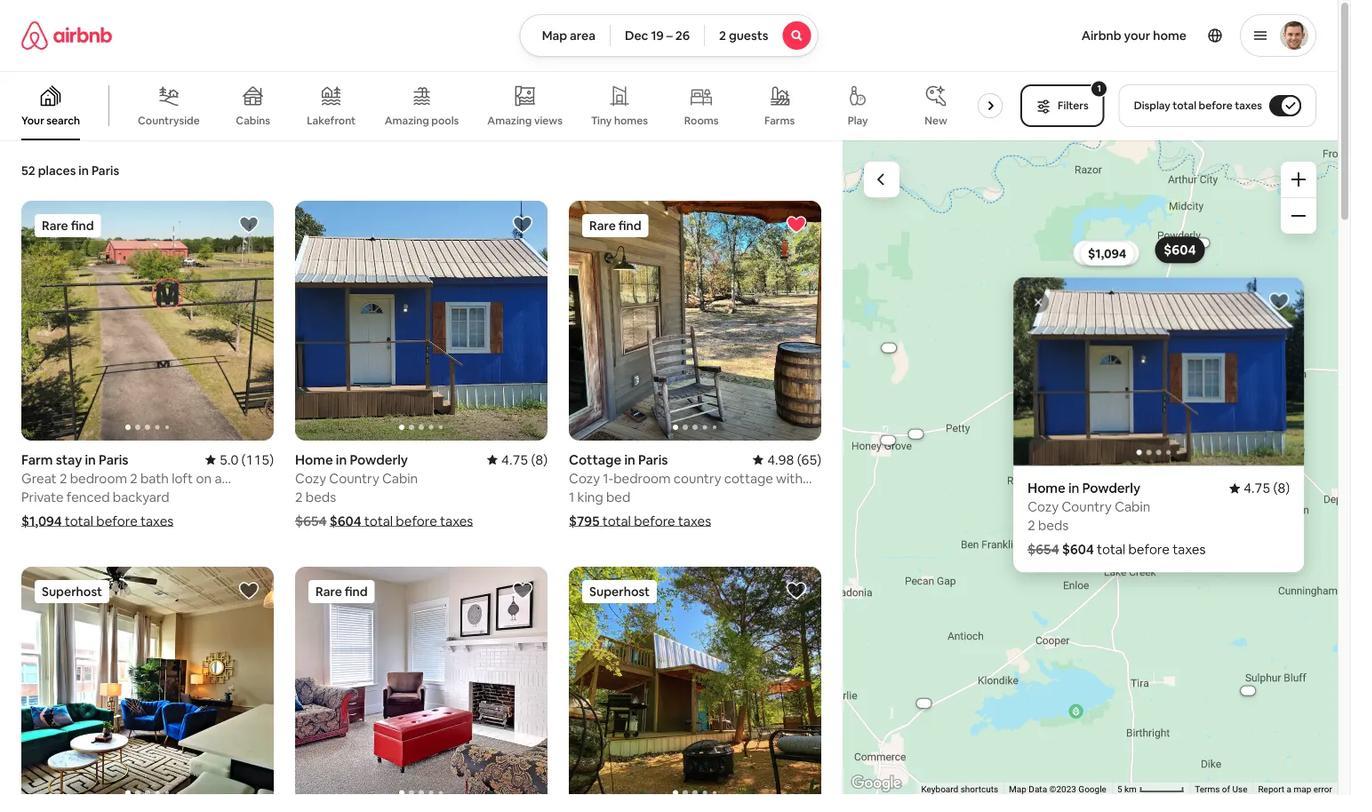 Task type: describe. For each thing, give the bounding box(es) containing it.
5.0
[[220, 451, 239, 468]]

$873 button
[[1132, 362, 1177, 387]]

4.98
[[767, 451, 794, 468]]

amazing for amazing pools
[[385, 114, 429, 128]]

display total before taxes button
[[1119, 84, 1317, 127]]

lakefront
[[307, 114, 356, 128]]

0 vertical spatial $654
[[295, 512, 327, 530]]

0 horizontal spatial 4.75 out of 5 average rating,  8 reviews image
[[487, 451, 548, 468]]

country for leftmost 4.75 out of 5 average rating,  8 reviews image
[[329, 470, 379, 487]]

data
[[1029, 785, 1047, 795]]

(8) inside google map
showing 32 stays. including 1 saved stay. region
[[1274, 480, 1290, 497]]

report
[[1258, 785, 1285, 795]]

country for the right 4.75 out of 5 average rating,  8 reviews image
[[1062, 499, 1112, 516]]

guests
[[729, 28, 768, 44]]

home
[[1153, 28, 1187, 44]]

tiny homes
[[591, 114, 648, 128]]

0 vertical spatial cabin
[[382, 470, 418, 487]]

$873
[[1140, 366, 1169, 382]]

2 for leftmost 4.75 out of 5 average rating,  8 reviews image
[[295, 488, 303, 506]]

5 km
[[1117, 785, 1139, 795]]

group containing amazing views
[[0, 71, 1010, 140]]

5 km button
[[1112, 783, 1190, 796]]

4.75 (8) for the right 4.75 out of 5 average rating,  8 reviews image
[[1244, 480, 1290, 497]]

$654 inside google map
showing 32 stays. including 1 saved stay. region
[[1028, 541, 1059, 559]]

total inside 1 king bed $795 total before taxes
[[602, 512, 631, 530]]

filters button
[[1021, 84, 1105, 127]]

shortcuts
[[961, 785, 999, 795]]

map area
[[542, 28, 596, 44]]

2 guests
[[719, 28, 768, 44]]

1 vertical spatial $604
[[330, 512, 361, 530]]

airbnb
[[1082, 28, 1122, 44]]

stay
[[56, 451, 82, 468]]

places
[[38, 163, 76, 179]]

dec
[[625, 28, 648, 44]]

before inside google map
showing 32 stays. including 1 saved stay. region
[[1129, 541, 1170, 559]]

cottage in paris
[[569, 451, 668, 468]]

backyard
[[113, 488, 169, 506]]

$878 button
[[1131, 366, 1176, 390]]

$604 inside button
[[1164, 241, 1196, 259]]

$795 button
[[1073, 240, 1139, 265]]

airbnb your home
[[1082, 28, 1187, 44]]

search
[[47, 114, 80, 128]]

52 places in paris
[[21, 163, 119, 179]]

total inside button
[[1173, 99, 1197, 112]]

profile element
[[839, 0, 1317, 71]]

your
[[21, 114, 44, 128]]

$822 button
[[1160, 291, 1205, 316]]

filters
[[1058, 99, 1089, 112]]

1 for 1 king bed $795 total before taxes
[[569, 488, 575, 506]]

4.98 (65)
[[767, 451, 822, 468]]

$1,094 button
[[1080, 241, 1135, 266]]

26
[[675, 28, 690, 44]]

2 for the right 4.75 out of 5 average rating,  8 reviews image
[[1028, 517, 1035, 535]]

your search
[[21, 114, 80, 128]]

display total before taxes
[[1134, 99, 1262, 112]]

cozy for leftmost 4.75 out of 5 average rating,  8 reviews image
[[295, 470, 326, 487]]

4.98 out of 5 average rating,  65 reviews image
[[753, 451, 822, 468]]

none search field containing map area
[[520, 14, 818, 57]]

private
[[21, 488, 64, 506]]

paris up 1 king bed $795 total before taxes
[[638, 451, 668, 468]]

rooms
[[684, 114, 719, 128]]

beds inside google map
showing 32 stays. including 1 saved stay. region
[[1038, 517, 1069, 535]]

cabin inside google map
showing 32 stays. including 1 saved stay. region
[[1115, 499, 1151, 516]]

cabins
[[236, 114, 270, 128]]

error
[[1314, 785, 1333, 795]]

group inside google map
showing 32 stays. including 1 saved stay. region
[[1014, 278, 1304, 466]]

terms of use link
[[1195, 785, 1248, 795]]

dec 19 – 26 button
[[610, 14, 705, 57]]

5.0 (115)
[[220, 451, 274, 468]]

countryside
[[138, 114, 200, 128]]

add to wishlist: cabin in paris image
[[786, 580, 807, 602]]

farm
[[21, 451, 53, 468]]

4.75 for leftmost 4.75 out of 5 average rating,  8 reviews image
[[501, 451, 528, 468]]

remove from wishlist: cottage in paris image
[[786, 214, 807, 236]]

map area button
[[520, 14, 611, 57]]

5.0 out of 5 average rating,  115 reviews image
[[205, 451, 274, 468]]

paris for 52 places in paris
[[91, 163, 119, 179]]

your
[[1124, 28, 1151, 44]]

1 horizontal spatial 4.75 out of 5 average rating,  8 reviews image
[[1230, 480, 1290, 497]]

$1,111
[[1140, 367, 1172, 383]]

4.75 for the right 4.75 out of 5 average rating,  8 reviews image
[[1244, 480, 1271, 497]]

(65)
[[797, 451, 822, 468]]

before inside 1 king bed $795 total before taxes
[[634, 512, 675, 530]]

before inside private fenced backyard $1,094 total before taxes
[[96, 512, 138, 530]]

52
[[21, 163, 35, 179]]

5
[[1117, 785, 1122, 795]]

add to wishlist: loft in paris image
[[238, 580, 260, 602]]

amazing for amazing views
[[487, 114, 532, 127]]

zoom in image
[[1292, 172, 1306, 187]]

airbnb your home link
[[1071, 17, 1197, 54]]

©2023
[[1050, 785, 1077, 795]]



Task type: locate. For each thing, give the bounding box(es) containing it.
total inside google map
showing 32 stays. including 1 saved stay. region
[[1097, 541, 1126, 559]]

1 horizontal spatial $795
[[1081, 245, 1110, 261]]

country inside google map
showing 32 stays. including 1 saved stay. region
[[1062, 499, 1112, 516]]

4.75 (8) for leftmost 4.75 out of 5 average rating,  8 reviews image
[[501, 451, 548, 468]]

home for leftmost 4.75 out of 5 average rating,  8 reviews image
[[295, 451, 333, 468]]

0 vertical spatial 4.75
[[501, 451, 528, 468]]

0 vertical spatial country
[[329, 470, 379, 487]]

1 vertical spatial country
[[1062, 499, 1112, 516]]

(8)
[[531, 451, 548, 468], [1274, 480, 1290, 497]]

$654
[[295, 512, 327, 530], [1028, 541, 1059, 559]]

1 vertical spatial 2
[[295, 488, 303, 506]]

before inside button
[[1199, 99, 1233, 112]]

play
[[848, 114, 868, 128]]

add to wishlist: farm stay in paris image
[[238, 214, 260, 236]]

1 horizontal spatial beds
[[1038, 517, 1069, 535]]

0 horizontal spatial country
[[329, 470, 379, 487]]

2
[[719, 28, 726, 44], [295, 488, 303, 506], [1028, 517, 1035, 535]]

1 vertical spatial $654
[[1028, 541, 1059, 559]]

0 horizontal spatial $795
[[569, 512, 600, 530]]

fenced
[[66, 488, 110, 506]]

dec 19 – 26
[[625, 28, 690, 44]]

0 horizontal spatial map
[[542, 28, 567, 44]]

4.75 out of 5 average rating,  8 reviews image
[[487, 451, 548, 468], [1230, 480, 1290, 497]]

1 down airbnb
[[1097, 83, 1101, 94]]

farms
[[765, 114, 795, 128]]

4.75
[[501, 451, 528, 468], [1244, 480, 1271, 497]]

amazing left views
[[487, 114, 532, 127]]

2 guests button
[[704, 14, 818, 57]]

0 horizontal spatial home in powderly cozy country cabin 2 beds $654 $604 total before taxes
[[295, 451, 473, 530]]

report a map error link
[[1258, 785, 1333, 795]]

$1,111 button
[[1132, 363, 1180, 388]]

2 vertical spatial 2
[[1028, 517, 1035, 535]]

0 horizontal spatial amazing
[[385, 114, 429, 128]]

1 vertical spatial powderly
[[1082, 480, 1141, 497]]

1 vertical spatial map
[[1009, 785, 1027, 795]]

(115)
[[241, 451, 274, 468]]

$795 down king in the left of the page
[[569, 512, 600, 530]]

display
[[1134, 99, 1170, 112]]

0 vertical spatial 4.75 out of 5 average rating,  8 reviews image
[[487, 451, 548, 468]]

a
[[1287, 785, 1292, 795]]

0 vertical spatial home
[[295, 451, 333, 468]]

1 horizontal spatial map
[[1009, 785, 1027, 795]]

cabin
[[382, 470, 418, 487], [1115, 499, 1151, 516]]

19
[[651, 28, 664, 44]]

in
[[79, 163, 89, 179], [85, 451, 96, 468], [336, 451, 347, 468], [624, 451, 635, 468], [1069, 480, 1080, 497]]

taxes inside button
[[1235, 99, 1262, 112]]

0 horizontal spatial $1,094
[[21, 512, 62, 530]]

add to wishlist: apartment in paris image
[[512, 580, 533, 602]]

map
[[542, 28, 567, 44], [1009, 785, 1027, 795]]

beds
[[306, 488, 336, 506], [1038, 517, 1069, 535]]

powderly
[[350, 451, 408, 468], [1082, 480, 1141, 497]]

total
[[1173, 99, 1197, 112], [65, 512, 93, 530], [364, 512, 393, 530], [602, 512, 631, 530], [1097, 541, 1126, 559]]

1 horizontal spatial home
[[1028, 480, 1066, 497]]

taxes
[[1235, 99, 1262, 112], [140, 512, 174, 530], [440, 512, 473, 530], [678, 512, 711, 530], [1173, 541, 1206, 559]]

pools
[[431, 114, 459, 128]]

home in powderly cozy country cabin 2 beds $654 $604 total before taxes
[[295, 451, 473, 530], [1028, 480, 1206, 559]]

bed
[[606, 488, 631, 506]]

paris right stay
[[99, 451, 129, 468]]

0 horizontal spatial beds
[[306, 488, 336, 506]]

map left data
[[1009, 785, 1027, 795]]

1 vertical spatial 4.75 out of 5 average rating,  8 reviews image
[[1230, 480, 1290, 497]]

km
[[1125, 785, 1137, 795]]

cozy inside google map
showing 32 stays. including 1 saved stay. region
[[1028, 499, 1059, 516]]

paris right places
[[91, 163, 119, 179]]

$795 inside 1 king bed $795 total before taxes
[[569, 512, 600, 530]]

0 vertical spatial map
[[542, 28, 567, 44]]

map data ©2023 google
[[1009, 785, 1107, 795]]

1
[[1097, 83, 1101, 94], [569, 488, 575, 506]]

amazing pools
[[385, 114, 459, 128]]

total inside private fenced backyard $1,094 total before taxes
[[65, 512, 93, 530]]

1 horizontal spatial country
[[1062, 499, 1112, 516]]

$1,094 inside button
[[1088, 246, 1127, 262]]

terms
[[1195, 785, 1220, 795]]

0 vertical spatial $1,094
[[1088, 246, 1127, 262]]

4.75 inside google map
showing 32 stays. including 1 saved stay. region
[[1244, 480, 1271, 497]]

0 horizontal spatial 1
[[569, 488, 575, 506]]

home in powderly cozy country cabin 2 beds $654 $604 total before taxes inside google map
showing 32 stays. including 1 saved stay. region
[[1028, 480, 1206, 559]]

–
[[666, 28, 673, 44]]

1 horizontal spatial cozy
[[1028, 499, 1059, 516]]

1 horizontal spatial 1
[[1097, 83, 1101, 94]]

1 horizontal spatial $604
[[1062, 541, 1094, 559]]

$604
[[1164, 241, 1196, 259], [330, 512, 361, 530], [1062, 541, 1094, 559]]

0 vertical spatial $604
[[1164, 241, 1196, 259]]

0 horizontal spatial 4.75 (8)
[[501, 451, 548, 468]]

tiny
[[591, 114, 612, 128]]

1 king bed $795 total before taxes
[[569, 488, 711, 530]]

2 inside button
[[719, 28, 726, 44]]

cottage
[[569, 451, 622, 468]]

0 horizontal spatial cabin
[[382, 470, 418, 487]]

1 vertical spatial $795
[[569, 512, 600, 530]]

0 horizontal spatial 4.75
[[501, 451, 528, 468]]

taxes inside private fenced backyard $1,094 total before taxes
[[140, 512, 174, 530]]

0 vertical spatial cozy
[[295, 470, 326, 487]]

map
[[1294, 785, 1312, 795]]

4.75 (8) inside google map
showing 32 stays. including 1 saved stay. region
[[1244, 480, 1290, 497]]

$1,094 left "$604" button
[[1088, 246, 1127, 262]]

0 horizontal spatial powderly
[[350, 451, 408, 468]]

add to wishlist: home in powderly image
[[512, 214, 533, 236]]

0 vertical spatial 1
[[1097, 83, 1101, 94]]

$1,094 inside private fenced backyard $1,094 total before taxes
[[21, 512, 62, 530]]

home for the right 4.75 out of 5 average rating,  8 reviews image
[[1028, 480, 1066, 497]]

paris for farm stay in paris
[[99, 451, 129, 468]]

map for map data ©2023 google
[[1009, 785, 1027, 795]]

$822
[[1168, 296, 1197, 312]]

king
[[577, 488, 603, 506]]

google
[[1079, 785, 1107, 795]]

1 horizontal spatial home in powderly cozy country cabin 2 beds $654 $604 total before taxes
[[1028, 480, 1206, 559]]

$795 inside 'button'
[[1081, 245, 1110, 261]]

0 vertical spatial beds
[[306, 488, 336, 506]]

1 vertical spatial 4.75
[[1244, 480, 1271, 497]]

0 horizontal spatial cozy
[[295, 470, 326, 487]]

2 horizontal spatial $604
[[1164, 241, 1196, 259]]

4.75 (8)
[[501, 451, 548, 468], [1244, 480, 1290, 497]]

zoom out image
[[1292, 209, 1306, 223]]

of
[[1222, 785, 1230, 795]]

taxes inside 1 king bed $795 total before taxes
[[678, 512, 711, 530]]

$604 button
[[1155, 237, 1205, 263]]

powderly inside google map
showing 32 stays. including 1 saved stay. region
[[1082, 480, 1141, 497]]

0 vertical spatial 4.75 (8)
[[501, 451, 548, 468]]

map left area
[[542, 28, 567, 44]]

close image
[[1033, 297, 1044, 308]]

terms of use
[[1195, 785, 1248, 795]]

0 horizontal spatial 2
[[295, 488, 303, 506]]

0 vertical spatial powderly
[[350, 451, 408, 468]]

amazing left pools
[[385, 114, 429, 128]]

add to wishlist image
[[1269, 291, 1290, 312]]

1 horizontal spatial 4.75 (8)
[[1244, 480, 1290, 497]]

2 inside region
[[1028, 517, 1035, 535]]

google image
[[847, 772, 906, 796]]

1 horizontal spatial $654
[[1028, 541, 1059, 559]]

0 horizontal spatial (8)
[[531, 451, 548, 468]]

1 vertical spatial cabin
[[1115, 499, 1151, 516]]

farm stay in paris
[[21, 451, 129, 468]]

1 horizontal spatial 4.75
[[1244, 480, 1271, 497]]

2 horizontal spatial 2
[[1028, 517, 1035, 535]]

use
[[1233, 785, 1248, 795]]

taxes inside google map
showing 32 stays. including 1 saved stay. region
[[1173, 541, 1206, 559]]

keyboard shortcuts
[[921, 785, 999, 795]]

$878
[[1139, 370, 1168, 386]]

1 horizontal spatial cabin
[[1115, 499, 1151, 516]]

$1,094
[[1088, 246, 1127, 262], [21, 512, 62, 530]]

group
[[0, 71, 1010, 140], [21, 201, 274, 441], [295, 201, 548, 441], [569, 201, 822, 441], [1014, 278, 1304, 466], [21, 567, 274, 796], [295, 567, 548, 796], [569, 567, 822, 796]]

0 horizontal spatial $604
[[330, 512, 361, 530]]

$795
[[1081, 245, 1110, 261], [569, 512, 600, 530]]

0 vertical spatial 2
[[719, 28, 726, 44]]

1 horizontal spatial 2
[[719, 28, 726, 44]]

0 vertical spatial $795
[[1081, 245, 1110, 261]]

1 vertical spatial beds
[[1038, 517, 1069, 535]]

private fenced backyard $1,094 total before taxes
[[21, 488, 174, 530]]

0 vertical spatial (8)
[[531, 451, 548, 468]]

powderly for the right 4.75 out of 5 average rating,  8 reviews image
[[1082, 480, 1141, 497]]

amazing views
[[487, 114, 563, 127]]

1 vertical spatial cozy
[[1028, 499, 1059, 516]]

2 vertical spatial $604
[[1062, 541, 1094, 559]]

homes
[[614, 114, 648, 128]]

views
[[534, 114, 563, 127]]

report a map error
[[1258, 785, 1333, 795]]

1 horizontal spatial amazing
[[487, 114, 532, 127]]

1 inside 1 king bed $795 total before taxes
[[569, 488, 575, 506]]

home
[[295, 451, 333, 468], [1028, 480, 1066, 497]]

1 horizontal spatial $1,094
[[1088, 246, 1127, 262]]

keyboard
[[921, 785, 959, 795]]

area
[[570, 28, 596, 44]]

google map
showing 32 stays. including 1 saved stay. region
[[843, 140, 1338, 796]]

1 vertical spatial 4.75 (8)
[[1244, 480, 1290, 497]]

1 horizontal spatial powderly
[[1082, 480, 1141, 497]]

powderly for leftmost 4.75 out of 5 average rating,  8 reviews image
[[350, 451, 408, 468]]

keyboard shortcuts button
[[921, 784, 999, 796]]

cozy for the right 4.75 out of 5 average rating,  8 reviews image
[[1028, 499, 1059, 516]]

cozy
[[295, 470, 326, 487], [1028, 499, 1059, 516]]

None search field
[[520, 14, 818, 57]]

0 horizontal spatial $654
[[295, 512, 327, 530]]

1 horizontal spatial (8)
[[1274, 480, 1290, 497]]

1 vertical spatial $1,094
[[21, 512, 62, 530]]

$795 left "$604" button
[[1081, 245, 1110, 261]]

1 vertical spatial home
[[1028, 480, 1066, 497]]

$1,094 down "private"
[[21, 512, 62, 530]]

1 vertical spatial (8)
[[1274, 480, 1290, 497]]

home inside google map
showing 32 stays. including 1 saved stay. region
[[1028, 480, 1066, 497]]

map for map area
[[542, 28, 567, 44]]

in inside region
[[1069, 480, 1080, 497]]

1 for 1
[[1097, 83, 1101, 94]]

paris
[[91, 163, 119, 179], [99, 451, 129, 468], [638, 451, 668, 468]]

map inside button
[[542, 28, 567, 44]]

country
[[329, 470, 379, 487], [1062, 499, 1112, 516]]

new
[[925, 114, 947, 128]]

1 left king in the left of the page
[[569, 488, 575, 506]]

1 vertical spatial 1
[[569, 488, 575, 506]]

amazing
[[487, 114, 532, 127], [385, 114, 429, 128]]

before
[[1199, 99, 1233, 112], [96, 512, 138, 530], [396, 512, 437, 530], [634, 512, 675, 530], [1129, 541, 1170, 559]]

0 horizontal spatial home
[[295, 451, 333, 468]]



Task type: vqa. For each thing, say whether or not it's contained in the screenshot.
of
yes



